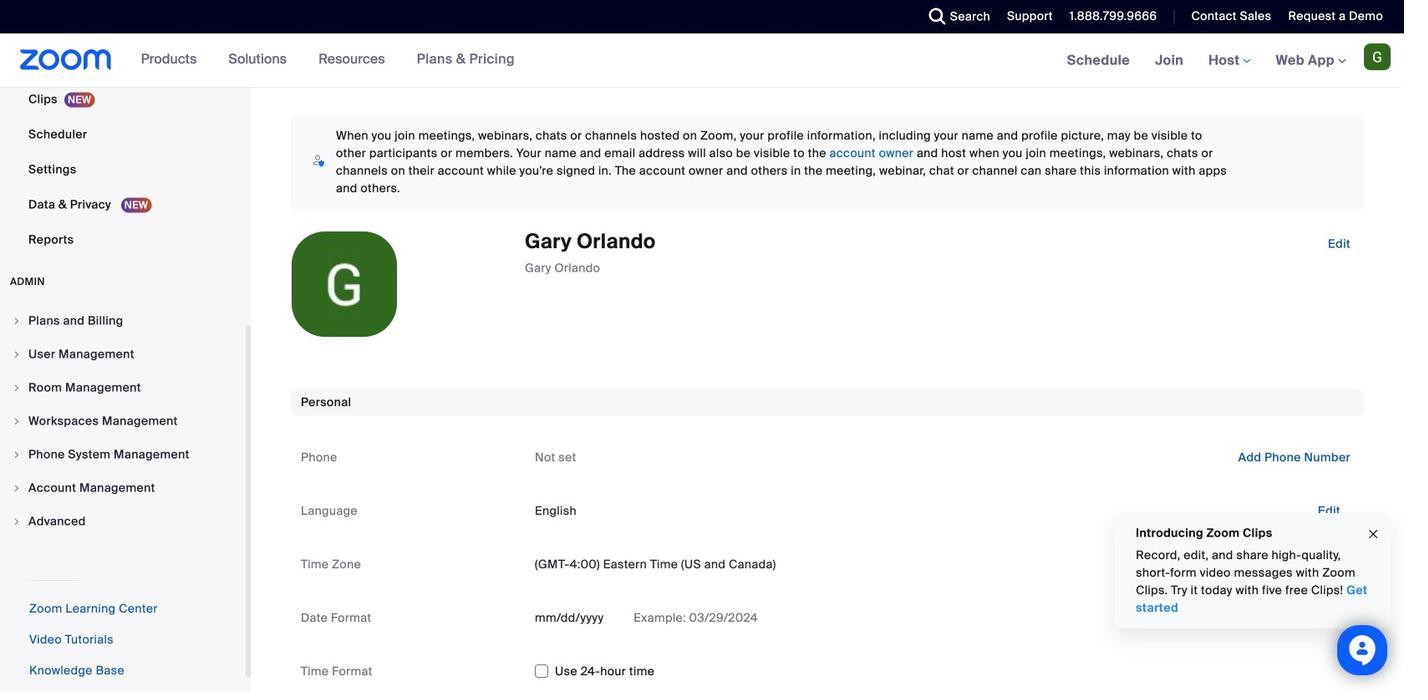 Task type: locate. For each thing, give the bounding box(es) containing it.
meetings navigation
[[1055, 33, 1405, 88]]

1 menu item from the top
[[0, 305, 246, 337]]

3 menu item from the top
[[0, 372, 246, 404]]

right image for 4th menu item from the bottom of the admin menu menu
[[12, 416, 22, 426]]

3 right image from the top
[[12, 483, 22, 493]]

2 vertical spatial right image
[[12, 416, 22, 426]]

right image
[[12, 316, 22, 326], [12, 383, 22, 393], [12, 416, 22, 426]]

user photo image
[[292, 232, 397, 337]]

admin menu menu
[[0, 305, 246, 539]]

right image for 1st menu item from the bottom of the admin menu menu
[[12, 517, 22, 527]]

2 right image from the top
[[12, 383, 22, 393]]

1 right image from the top
[[12, 316, 22, 326]]

right image
[[12, 350, 22, 360], [12, 450, 22, 460], [12, 483, 22, 493], [12, 517, 22, 527]]

banner
[[0, 33, 1405, 88]]

6 menu item from the top
[[0, 472, 246, 504]]

right image for fifth menu item
[[12, 450, 22, 460]]

profile picture image
[[1365, 43, 1392, 70]]

5 menu item from the top
[[0, 439, 246, 471]]

0 vertical spatial right image
[[12, 316, 22, 326]]

menu item
[[0, 305, 246, 337], [0, 339, 246, 370], [0, 372, 246, 404], [0, 406, 246, 437], [0, 439, 246, 471], [0, 472, 246, 504], [0, 506, 246, 538]]

right image for 6th menu item from the bottom
[[12, 350, 22, 360]]

side navigation navigation
[[0, 0, 251, 692]]

2 right image from the top
[[12, 450, 22, 460]]

1 vertical spatial right image
[[12, 383, 22, 393]]

1 right image from the top
[[12, 350, 22, 360]]

3 right image from the top
[[12, 416, 22, 426]]

4 right image from the top
[[12, 517, 22, 527]]

right image for 5th menu item from the bottom of the admin menu menu
[[12, 383, 22, 393]]

edit user photo image
[[331, 277, 358, 292]]



Task type: describe. For each thing, give the bounding box(es) containing it.
2 menu item from the top
[[0, 339, 246, 370]]

close image
[[1367, 525, 1381, 544]]

product information navigation
[[128, 33, 528, 87]]

personal menu menu
[[0, 0, 246, 258]]

4 menu item from the top
[[0, 406, 246, 437]]

7 menu item from the top
[[0, 506, 246, 538]]

right image for second menu item from the bottom
[[12, 483, 22, 493]]

right image for first menu item
[[12, 316, 22, 326]]

zoom logo image
[[20, 49, 112, 70]]



Task type: vqa. For each thing, say whether or not it's contained in the screenshot.
Categories
no



